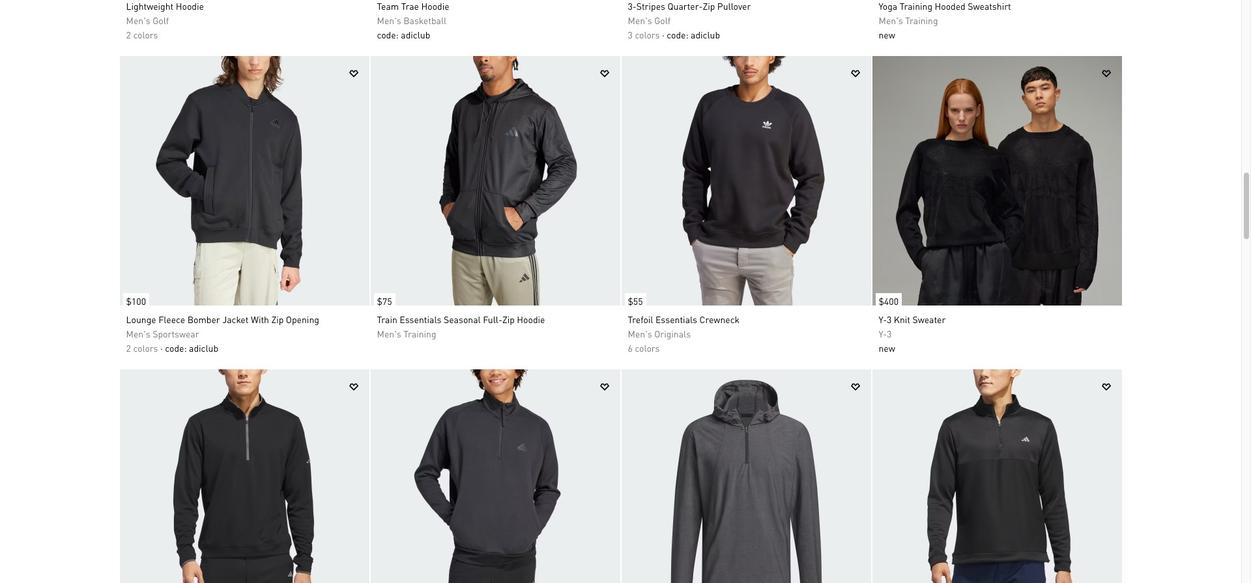 Task type: describe. For each thing, give the bounding box(es) containing it.
code: inside team trae hoodie men's basketball code: adiclub
[[377, 29, 399, 40]]

men's training black train essentials seasonal full-zip hoodie image
[[371, 56, 620, 306]]

lightweight hoodie men's golf 2 colors
[[126, 0, 204, 40]]

sportswear
[[153, 328, 199, 340]]

$55
[[628, 295, 643, 307]]

crewneck
[[700, 314, 740, 325]]

full-
[[483, 314, 503, 325]]

quarter-
[[668, 0, 703, 12]]

3-
[[628, 0, 637, 12]]

adiclub inside team trae hoodie men's basketball code: adiclub
[[401, 29, 430, 40]]

sweater
[[913, 314, 946, 325]]

2 inside "lounge fleece bomber jacket with zip opening men's sportswear 2 colors · code: adiclub"
[[126, 342, 131, 354]]

bomber
[[188, 314, 220, 325]]

zip inside 3-stripes quarter-zip pullover men's golf 3 colors · code: adiclub
[[703, 0, 715, 12]]

$75
[[377, 295, 392, 307]]

$400
[[879, 295, 899, 307]]

· inside "lounge fleece bomber jacket with zip opening men's sportswear 2 colors · code: adiclub"
[[160, 342, 163, 354]]

men's golf black lightweight half-zip top image
[[120, 370, 369, 583]]

with
[[251, 314, 269, 325]]

training inside train essentials seasonal full-zip hoodie men's training
[[404, 328, 436, 340]]

new for yoga training hooded sweatshirt men's training new
[[879, 29, 896, 40]]

team trae hoodie men's basketball code: adiclub
[[377, 0, 450, 40]]

golf inside lightweight hoodie men's golf 2 colors
[[153, 14, 169, 26]]

$75 link
[[371, 287, 395, 309]]

men's sportswear black lounge fleece bomber jacket with zip opening image
[[120, 56, 369, 306]]

seasonal
[[444, 314, 481, 325]]

golf inside 3-stripes quarter-zip pullover men's golf 3 colors · code: adiclub
[[655, 14, 671, 26]]

colors inside "lounge fleece bomber jacket with zip opening men's sportswear 2 colors · code: adiclub"
[[133, 342, 158, 354]]

hoodie inside lightweight hoodie men's golf 2 colors
[[176, 0, 204, 12]]

$100 link
[[120, 287, 149, 309]]

originals
[[655, 328, 691, 340]]

adiclub inside 3-stripes quarter-zip pullover men's golf 3 colors · code: adiclub
[[691, 29, 720, 40]]

colors inside trefoil essentials crewneck men's originals 6 colors
[[635, 342, 660, 354]]

trae
[[401, 0, 419, 12]]

2 inside lightweight hoodie men's golf 2 colors
[[126, 29, 131, 40]]

essentials for train
[[400, 314, 442, 325]]

2 vertical spatial 3
[[887, 328, 892, 340]]



Task type: locate. For each thing, give the bounding box(es) containing it.
code: inside 3-stripes quarter-zip pullover men's golf 3 colors · code: adiclub
[[667, 29, 689, 40]]

men's inside "lounge fleece bomber jacket with zip opening men's sportswear 2 colors · code: adiclub"
[[126, 328, 150, 340]]

1 horizontal spatial ·
[[662, 29, 665, 40]]

adiclub down the quarter- at the right of page
[[691, 29, 720, 40]]

zip right with
[[271, 314, 284, 325]]

·
[[662, 29, 665, 40], [160, 342, 163, 354]]

new inside y-3 knit sweater y-3 new
[[879, 342, 896, 354]]

y-3 knit sweater y-3 new
[[879, 314, 946, 354]]

code: down "sportswear" at the left
[[165, 342, 187, 354]]

3-stripes quarter-zip pullover men's golf 3 colors · code: adiclub
[[628, 0, 751, 40]]

men's sportswear black z.n.e. half-zip sweatshirt image
[[371, 370, 620, 583]]

colors inside 3-stripes quarter-zip pullover men's golf 3 colors · code: adiclub
[[635, 29, 660, 40]]

0 horizontal spatial adiclub
[[189, 342, 218, 354]]

zip inside train essentials seasonal full-zip hoodie men's training
[[503, 314, 515, 325]]

men's golf black ultimate365 anorak image
[[622, 370, 871, 583]]

zip inside "lounge fleece bomber jacket with zip opening men's sportswear 2 colors · code: adiclub"
[[271, 314, 284, 325]]

essentials
[[400, 314, 442, 325], [656, 314, 698, 325]]

men's
[[126, 14, 150, 26], [377, 14, 401, 26], [628, 14, 652, 26], [879, 14, 903, 26], [126, 328, 150, 340], [377, 328, 401, 340], [628, 328, 652, 340]]

2 horizontal spatial adiclub
[[691, 29, 720, 40]]

1 vertical spatial training
[[906, 14, 938, 26]]

team
[[377, 0, 399, 12]]

code: down the quarter- at the right of page
[[667, 29, 689, 40]]

sweatshirt
[[968, 0, 1012, 12]]

hooded
[[935, 0, 966, 12]]

hoodie inside team trae hoodie men's basketball code: adiclub
[[421, 0, 450, 12]]

1 horizontal spatial adiclub
[[401, 29, 430, 40]]

0 horizontal spatial hoodie
[[176, 0, 204, 12]]

1 vertical spatial 2
[[126, 342, 131, 354]]

2 horizontal spatial code:
[[667, 29, 689, 40]]

lounge
[[126, 314, 156, 325]]

trefoil
[[628, 314, 654, 325]]

train essentials seasonal full-zip hoodie men's training
[[377, 314, 545, 340]]

1 vertical spatial new
[[879, 342, 896, 354]]

new
[[879, 29, 896, 40], [879, 342, 896, 354]]

y-3 black y-3 knit sweater image
[[873, 56, 1122, 306]]

new down knit
[[879, 342, 896, 354]]

hoodie right full-
[[517, 314, 545, 325]]

1 horizontal spatial code:
[[377, 29, 399, 40]]

hoodie up basketball
[[421, 0, 450, 12]]

6
[[628, 342, 633, 354]]

adiclub inside "lounge fleece bomber jacket with zip opening men's sportswear 2 colors · code: adiclub"
[[189, 342, 218, 354]]

2 horizontal spatial zip
[[703, 0, 715, 12]]

men's inside team trae hoodie men's basketball code: adiclub
[[377, 14, 401, 26]]

0 vertical spatial 3
[[628, 29, 633, 40]]

men's down 3-
[[628, 14, 652, 26]]

yoga training hooded sweatshirt men's training new
[[879, 0, 1012, 40]]

essentials inside trefoil essentials crewneck men's originals 6 colors
[[656, 314, 698, 325]]

train
[[377, 314, 398, 325]]

1 vertical spatial 3
[[887, 314, 892, 325]]

1 vertical spatial ·
[[160, 342, 163, 354]]

golf
[[153, 14, 169, 26], [655, 14, 671, 26]]

· down "sportswear" at the left
[[160, 342, 163, 354]]

2 horizontal spatial hoodie
[[517, 314, 545, 325]]

jacket
[[222, 314, 249, 325]]

2 down lounge
[[126, 342, 131, 354]]

golf down stripes
[[655, 14, 671, 26]]

$100
[[126, 295, 146, 307]]

men's down train
[[377, 328, 401, 340]]

2 y- from the top
[[879, 328, 887, 340]]

0 vertical spatial ·
[[662, 29, 665, 40]]

essentials for trefoil
[[656, 314, 698, 325]]

training
[[900, 0, 933, 12], [906, 14, 938, 26], [404, 328, 436, 340]]

2 golf from the left
[[655, 14, 671, 26]]

hoodie right lightweight
[[176, 0, 204, 12]]

colors down lounge
[[133, 342, 158, 354]]

basketball
[[404, 14, 447, 26]]

men's inside lightweight hoodie men's golf 2 colors
[[126, 14, 150, 26]]

$55 link
[[622, 287, 646, 309]]

men's down trefoil
[[628, 328, 652, 340]]

· inside 3-stripes quarter-zip pullover men's golf 3 colors · code: adiclub
[[662, 29, 665, 40]]

1 vertical spatial y-
[[879, 328, 887, 340]]

1 horizontal spatial zip
[[503, 314, 515, 325]]

essentials up originals
[[656, 314, 698, 325]]

· down stripes
[[662, 29, 665, 40]]

1 horizontal spatial essentials
[[656, 314, 698, 325]]

lightweight
[[126, 0, 174, 12]]

lounge fleece bomber jacket with zip opening men's sportswear 2 colors · code: adiclub
[[126, 314, 319, 354]]

0 vertical spatial new
[[879, 29, 896, 40]]

men's down yoga
[[879, 14, 903, 26]]

0 horizontal spatial essentials
[[400, 314, 442, 325]]

knit
[[894, 314, 911, 325]]

0 horizontal spatial code:
[[165, 342, 187, 354]]

men's inside trefoil essentials crewneck men's originals 6 colors
[[628, 328, 652, 340]]

0 vertical spatial training
[[900, 0, 933, 12]]

adiclub down bomber
[[189, 342, 218, 354]]

colors down lightweight
[[133, 29, 158, 40]]

men's down lounge
[[126, 328, 150, 340]]

colors right 6 on the right bottom of page
[[635, 342, 660, 354]]

3 down 3-
[[628, 29, 633, 40]]

zip right seasonal
[[503, 314, 515, 325]]

stripes
[[637, 0, 666, 12]]

new for y-3 knit sweater y-3 new
[[879, 342, 896, 354]]

1 golf from the left
[[153, 14, 169, 26]]

essentials inside train essentials seasonal full-zip hoodie men's training
[[400, 314, 442, 325]]

2 vertical spatial training
[[404, 328, 436, 340]]

2 essentials from the left
[[656, 314, 698, 325]]

1 new from the top
[[879, 29, 896, 40]]

hoodie
[[176, 0, 204, 12], [421, 0, 450, 12], [517, 314, 545, 325]]

golf down lightweight
[[153, 14, 169, 26]]

1 essentials from the left
[[400, 314, 442, 325]]

men's inside train essentials seasonal full-zip hoodie men's training
[[377, 328, 401, 340]]

colors inside lightweight hoodie men's golf 2 colors
[[133, 29, 158, 40]]

3 inside 3-stripes quarter-zip pullover men's golf 3 colors · code: adiclub
[[628, 29, 633, 40]]

2 new from the top
[[879, 342, 896, 354]]

trefoil essentials crewneck men's originals 6 colors
[[628, 314, 740, 354]]

0 horizontal spatial zip
[[271, 314, 284, 325]]

men's inside yoga training hooded sweatshirt men's training new
[[879, 14, 903, 26]]

code:
[[377, 29, 399, 40], [667, 29, 689, 40], [165, 342, 187, 354]]

$400 link
[[873, 287, 902, 309]]

colors down stripes
[[635, 29, 660, 40]]

y-
[[879, 314, 887, 325], [879, 328, 887, 340]]

3 left knit
[[887, 314, 892, 325]]

1 horizontal spatial hoodie
[[421, 0, 450, 12]]

3 down the $400
[[887, 328, 892, 340]]

men's originals black trefoil essentials crewneck image
[[622, 56, 871, 306]]

adiclub down basketball
[[401, 29, 430, 40]]

opening
[[286, 314, 319, 325]]

0 horizontal spatial ·
[[160, 342, 163, 354]]

zip left pullover
[[703, 0, 715, 12]]

men's down lightweight
[[126, 14, 150, 26]]

2 2 from the top
[[126, 342, 131, 354]]

1 y- from the top
[[879, 314, 887, 325]]

men's down team
[[377, 14, 401, 26]]

fleece
[[159, 314, 185, 325]]

essentials right train
[[400, 314, 442, 325]]

hoodie inside train essentials seasonal full-zip hoodie men's training
[[517, 314, 545, 325]]

pullover
[[718, 0, 751, 12]]

0 vertical spatial y-
[[879, 314, 887, 325]]

2
[[126, 29, 131, 40], [126, 342, 131, 354]]

code: down team
[[377, 29, 399, 40]]

men's golf black ultimate365 textured quarter-zip top image
[[873, 370, 1122, 583]]

new down yoga
[[879, 29, 896, 40]]

0 horizontal spatial golf
[[153, 14, 169, 26]]

code: inside "lounge fleece bomber jacket with zip opening men's sportswear 2 colors · code: adiclub"
[[165, 342, 187, 354]]

1 horizontal spatial golf
[[655, 14, 671, 26]]

2 down lightweight
[[126, 29, 131, 40]]

colors
[[133, 29, 158, 40], [635, 29, 660, 40], [133, 342, 158, 354], [635, 342, 660, 354]]

new inside yoga training hooded sweatshirt men's training new
[[879, 29, 896, 40]]

yoga
[[879, 0, 898, 12]]

adiclub
[[401, 29, 430, 40], [691, 29, 720, 40], [189, 342, 218, 354]]

zip
[[703, 0, 715, 12], [271, 314, 284, 325], [503, 314, 515, 325]]

men's inside 3-stripes quarter-zip pullover men's golf 3 colors · code: adiclub
[[628, 14, 652, 26]]

0 vertical spatial 2
[[126, 29, 131, 40]]

1 2 from the top
[[126, 29, 131, 40]]

3
[[628, 29, 633, 40], [887, 314, 892, 325], [887, 328, 892, 340]]



Task type: vqa. For each thing, say whether or not it's contained in the screenshot.


